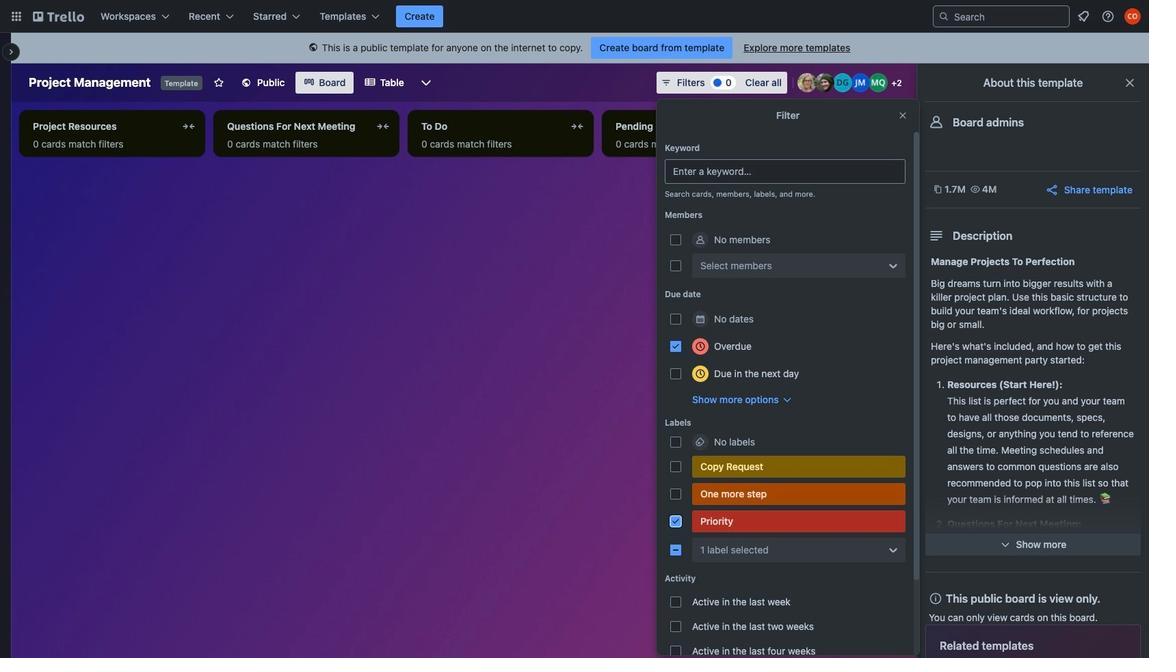 Task type: describe. For each thing, give the bounding box(es) containing it.
melody qiao (melodyqiao) image
[[869, 73, 888, 92]]

close popover image
[[897, 110, 908, 121]]

jordan mirchev (jordan_mirchev) image
[[851, 73, 870, 92]]

andrea crawford (andreacrawford8) image
[[798, 73, 817, 92]]

Search field
[[949, 7, 1069, 26]]

color: red, title: "priority" element
[[692, 511, 906, 533]]

3 collapse list image from the left
[[763, 118, 780, 135]]

devan goldstein (devangoldstein2) image
[[833, 73, 852, 92]]

2 collapse list image from the left
[[375, 118, 391, 135]]

back to home image
[[33, 5, 84, 27]]

open information menu image
[[1101, 10, 1115, 23]]

christina overa (christinaovera) image
[[1125, 8, 1141, 25]]

0 notifications image
[[1075, 8, 1092, 25]]

1 collapse list image from the left
[[181, 118, 197, 135]]

collapse list image
[[569, 118, 586, 135]]



Task type: locate. For each thing, give the bounding box(es) containing it.
color: orange, title: "one more step" element
[[692, 484, 906, 506]]

0 horizontal spatial collapse list image
[[181, 118, 197, 135]]

2 horizontal spatial collapse list image
[[763, 118, 780, 135]]

collapse list image
[[181, 118, 197, 135], [375, 118, 391, 135], [763, 118, 780, 135]]

None text field
[[25, 116, 178, 137], [219, 116, 372, 137], [413, 116, 566, 137], [25, 116, 178, 137], [219, 116, 372, 137], [413, 116, 566, 137]]

primary element
[[0, 0, 1149, 33]]

None text field
[[607, 116, 761, 137]]

customize views image
[[419, 76, 433, 90]]

1 horizontal spatial collapse list image
[[375, 118, 391, 135]]

Board name text field
[[22, 72, 158, 94]]

Enter a keyword… text field
[[665, 159, 906, 184]]

search image
[[938, 11, 949, 22]]

color: yellow, title: "copy request" element
[[692, 456, 906, 478]]

caity (caity) image
[[815, 73, 835, 92]]

star or unstar board image
[[213, 77, 224, 88]]



Task type: vqa. For each thing, say whether or not it's contained in the screenshot.
Caity (Caity) image
yes



